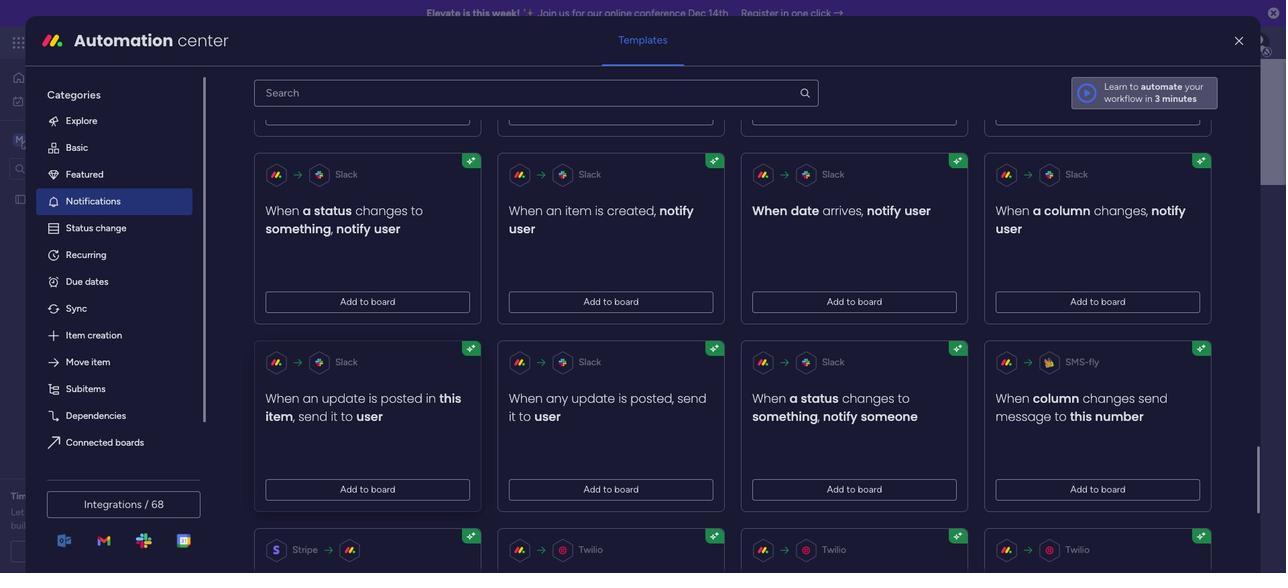 Task type: describe. For each thing, give the bounding box(es) containing it.
date
[[791, 202, 820, 219]]

connected boards option
[[36, 430, 193, 457]]

when for when a column changes, notify user
[[996, 202, 1030, 219]]

integrations
[[84, 498, 142, 511]]

test for public board image
[[276, 334, 293, 345]]

categories heading
[[36, 77, 193, 108]]

expert
[[62, 491, 90, 502]]

main inside workspace selection element
[[31, 133, 54, 146]]

experts
[[43, 507, 74, 518]]

my work
[[30, 95, 65, 106]]

notify inside when a status changes to something , notify user
[[337, 220, 371, 237]]

online
[[605, 7, 632, 19]]

slack up when any update is posted, send it to
[[579, 357, 601, 368]]

automation center
[[74, 29, 229, 52]]

work for monday
[[108, 35, 132, 50]]

basic option
[[36, 135, 193, 161]]

for inside 'time for an expert review let our experts review what you've built so far. free of charge'
[[34, 491, 47, 502]]

move
[[66, 357, 89, 368]]

notify inside when a status changes to something , notify someone
[[823, 408, 858, 425]]

1 vertical spatial column
[[1033, 390, 1080, 407]]

1 vertical spatial review
[[76, 507, 104, 518]]

0 vertical spatial for
[[572, 7, 585, 19]]

fly
[[1089, 357, 1100, 368]]

home
[[31, 72, 56, 83]]

workflow
[[1104, 93, 1143, 104]]

recent
[[253, 270, 287, 283]]

when for when any update is posted, send it to
[[509, 390, 543, 407]]

when for when date arrives, notify user
[[753, 202, 788, 219]]

dec
[[688, 7, 706, 19]]

Main workspace field
[[331, 190, 1232, 220]]

this item
[[266, 390, 462, 425]]

to inside when a status changes to something , notify someone
[[898, 390, 910, 407]]

an for item
[[546, 202, 562, 219]]

learn
[[1104, 81, 1127, 92]]

this left week!
[[473, 7, 490, 19]]

boards
[[253, 302, 282, 314]]

1 twilio from the left
[[579, 544, 603, 556]]

3 minutes
[[1155, 93, 1197, 104]]

sync
[[66, 303, 87, 314]]

status change
[[66, 223, 126, 234]]

item creation option
[[36, 322, 193, 349]]

automation
[[74, 29, 173, 52]]

slack up the when date arrives, notify user
[[822, 169, 845, 180]]

a for when a column changes, notify user
[[1033, 202, 1041, 219]]

featured
[[66, 169, 104, 180]]

my
[[30, 95, 42, 106]]

connected
[[66, 437, 113, 448]]

plans
[[253, 37, 275, 48]]

see
[[235, 37, 251, 48]]

dependencies
[[66, 410, 126, 422]]

a for when a status changes to something , notify someone
[[790, 390, 798, 407]]

is for when any update is posted, send it to
[[619, 390, 627, 407]]

when an item is created, notify user
[[509, 202, 694, 237]]

register in one click → link
[[741, 7, 844, 19]]

any
[[546, 390, 568, 407]]

add workspace description
[[333, 223, 448, 234]]

see plans button
[[216, 33, 281, 53]]

m
[[15, 134, 23, 145]]

add to favorites image
[[866, 332, 880, 346]]

integrations / 68
[[84, 498, 164, 511]]

posted
[[381, 390, 423, 407]]

join
[[538, 7, 557, 19]]

time for an expert review let our experts review what you've built so far. free of charge
[[11, 491, 157, 532]]

your
[[1185, 81, 1204, 92]]

basic
[[66, 142, 88, 153]]

a for schedule a meeting
[[85, 546, 90, 557]]

notify inside the when a column changes, notify user
[[1152, 202, 1186, 219]]

item for this item
[[266, 408, 293, 425]]

status for user
[[314, 202, 352, 219]]

status for someone
[[801, 390, 839, 407]]

this inside this item
[[440, 390, 462, 407]]

item for move item
[[91, 357, 110, 368]]

message
[[996, 408, 1052, 425]]

a for when a status changes to something , notify user
[[303, 202, 311, 219]]

register in one click →
[[741, 7, 844, 19]]

what
[[106, 507, 127, 518]]

management
[[135, 35, 208, 50]]

test link
[[233, 321, 897, 359]]

let
[[11, 507, 24, 518]]

categories list box
[[36, 77, 206, 483]]

subitems option
[[36, 376, 193, 403]]

14th
[[709, 7, 728, 19]]

integrations / 68 button
[[47, 492, 201, 518]]

main workspace inside workspace selection element
[[31, 133, 110, 146]]

automate
[[1141, 81, 1183, 92]]

user inside when a status changes to something , notify user
[[374, 220, 401, 237]]

, send it to user
[[293, 408, 383, 425]]

select product image
[[12, 36, 25, 50]]

to inside when a status changes to something , notify user
[[411, 202, 423, 219]]

so
[[32, 520, 41, 532]]

recurring option
[[36, 242, 193, 269]]

changes,
[[1094, 202, 1148, 219]]

when a status changes to something , notify user
[[266, 202, 423, 237]]

test for public board icon
[[32, 193, 49, 205]]

creation
[[87, 330, 122, 341]]

created,
[[607, 202, 656, 219]]

far.
[[44, 520, 57, 532]]

brad klo image
[[1249, 32, 1270, 54]]

your workflow in
[[1104, 81, 1204, 104]]

0 vertical spatial option
[[0, 187, 171, 190]]

workspace image
[[13, 132, 26, 147]]

sync option
[[36, 296, 193, 322]]

this number
[[1070, 408, 1144, 425]]

home button
[[8, 67, 144, 89]]

arrives,
[[823, 202, 864, 219]]

this right recently
[[447, 302, 463, 314]]

boards for recent boards
[[290, 270, 323, 283]]

recently
[[401, 302, 435, 314]]

when for when a status changes to something , notify someone
[[753, 390, 786, 407]]

you
[[353, 302, 368, 314]]

user inside when an item is created, notify user
[[509, 220, 536, 237]]

changes send message to
[[996, 390, 1168, 425]]

stripe
[[293, 544, 318, 556]]

1 horizontal spatial main
[[335, 190, 386, 220]]

/
[[144, 498, 149, 511]]

to inside when any update is posted, send it to
[[519, 408, 531, 425]]

you've
[[130, 507, 157, 518]]

boards and dashboards you visited recently in this workspace
[[253, 302, 510, 314]]

when column
[[996, 390, 1080, 407]]

sms-fly
[[1066, 357, 1100, 368]]

3
[[1155, 93, 1160, 104]]

due dates
[[66, 276, 108, 288]]

work for my
[[45, 95, 65, 106]]

someone
[[861, 408, 918, 425]]

68
[[151, 498, 164, 511]]

explore
[[66, 115, 97, 127]]

2 twilio from the left
[[822, 544, 847, 556]]

item creation
[[66, 330, 122, 341]]

, for when a status changes to something , notify user
[[331, 220, 333, 237]]

move item option
[[36, 349, 193, 376]]

slack up when a status changes to something , notify user
[[336, 169, 358, 180]]

when an update is posted in
[[266, 390, 440, 407]]

changes for someone
[[842, 390, 895, 407]]

our inside 'time for an expert review let our experts review what you've built so far. free of charge'
[[27, 507, 40, 518]]

register
[[741, 7, 778, 19]]

recurring
[[66, 249, 107, 261]]

1 vertical spatial main workspace
[[335, 190, 507, 220]]

posted,
[[631, 390, 674, 407]]

public board image
[[14, 193, 27, 206]]

item inside when an item is created, notify user
[[565, 202, 592, 219]]

sms-
[[1066, 357, 1089, 368]]

an inside 'time for an expert review let our experts review what you've built so far. free of charge'
[[49, 491, 59, 502]]

monday
[[60, 35, 106, 50]]

one
[[791, 7, 808, 19]]

and
[[284, 302, 300, 314]]

0 vertical spatial review
[[92, 491, 121, 502]]



Task type: vqa. For each thing, say whether or not it's contained in the screenshot.
the leftmost the Test
yes



Task type: locate. For each thing, give the bounding box(es) containing it.
0 horizontal spatial changes
[[356, 202, 408, 219]]

, inside when a status changes to something , notify user
[[331, 220, 333, 237]]

Search for a column type search field
[[254, 80, 818, 106]]

learn to automate
[[1104, 81, 1183, 92]]

update for an
[[322, 390, 366, 407]]

column left changes,
[[1045, 202, 1091, 219]]

update right any
[[572, 390, 615, 407]]

main workspace down explore
[[31, 133, 110, 146]]

1 horizontal spatial twilio
[[822, 544, 847, 556]]

2 update from the left
[[572, 390, 615, 407]]

move item
[[66, 357, 110, 368]]

our left online
[[587, 7, 602, 19]]

click
[[811, 7, 831, 19]]

2 horizontal spatial twilio
[[1066, 544, 1090, 556]]

2 horizontal spatial item
[[565, 202, 592, 219]]

status
[[314, 202, 352, 219], [801, 390, 839, 407]]

1 horizontal spatial main workspace
[[335, 190, 507, 220]]

change
[[95, 223, 126, 234]]

send for , send it to user
[[299, 408, 328, 425]]

0 vertical spatial an
[[546, 202, 562, 219]]

add to board button
[[996, 104, 1201, 125], [266, 292, 470, 313], [509, 292, 714, 313], [753, 292, 957, 313], [996, 292, 1201, 313], [266, 479, 470, 501], [509, 479, 714, 501], [753, 479, 957, 501], [996, 479, 1201, 501]]

send down when an update is posted in at bottom
[[299, 408, 328, 425]]

workspace
[[57, 133, 110, 146], [392, 190, 507, 220], [353, 223, 398, 234], [465, 302, 510, 314]]

1 horizontal spatial it
[[509, 408, 516, 425]]

1 vertical spatial our
[[27, 507, 40, 518]]

is left created,
[[595, 202, 604, 219]]

status inside when a status changes to something , notify someone
[[801, 390, 839, 407]]

1 horizontal spatial send
[[678, 390, 707, 407]]

for right us at the left of the page
[[572, 7, 585, 19]]

meeting
[[92, 546, 127, 557]]

send inside changes send message to
[[1139, 390, 1168, 407]]

notifications option
[[36, 188, 193, 215]]

is inside when any update is posted, send it to
[[619, 390, 627, 407]]

is inside when an item is created, notify user
[[595, 202, 604, 219]]

description
[[401, 223, 448, 234]]

our up so
[[27, 507, 40, 518]]

in left one
[[781, 7, 789, 19]]

0 horizontal spatial status
[[314, 202, 352, 219]]

explore option
[[36, 108, 193, 135]]

1 vertical spatial boards
[[115, 437, 144, 448]]

update up the , send it to user
[[322, 390, 366, 407]]

center
[[178, 29, 229, 52]]

update for any
[[572, 390, 615, 407]]

None search field
[[254, 80, 818, 106]]

a inside button
[[85, 546, 90, 557]]

option down connected boards
[[36, 457, 193, 483]]

is left posted
[[369, 390, 378, 407]]

0 vertical spatial main workspace
[[31, 133, 110, 146]]

✨
[[523, 7, 535, 19]]

2 horizontal spatial ,
[[818, 408, 820, 425]]

2 horizontal spatial send
[[1139, 390, 1168, 407]]

search image
[[799, 87, 811, 99]]

work right the my
[[45, 95, 65, 106]]

0 horizontal spatial boards
[[115, 437, 144, 448]]

1 vertical spatial something
[[753, 408, 818, 425]]

due dates option
[[36, 269, 193, 296]]

conference
[[634, 7, 686, 19]]

send inside when any update is posted, send it to
[[678, 390, 707, 407]]

column inside the when a column changes, notify user
[[1045, 202, 1091, 219]]

main workspace up description
[[335, 190, 507, 220]]

0 horizontal spatial something
[[266, 220, 331, 237]]

, for when a status changes to something , notify someone
[[818, 408, 820, 425]]

dependencies option
[[36, 403, 193, 430]]

1 vertical spatial status
[[801, 390, 839, 407]]

option inside categories list box
[[36, 457, 193, 483]]

1 horizontal spatial test
[[276, 334, 293, 345]]

slack
[[336, 169, 358, 180], [579, 169, 601, 180], [822, 169, 845, 180], [1066, 169, 1088, 180], [336, 357, 358, 368], [579, 357, 601, 368], [822, 357, 845, 368]]

0 vertical spatial status
[[314, 202, 352, 219]]

for
[[572, 7, 585, 19], [34, 491, 47, 502]]

it inside when any update is posted, send it to
[[509, 408, 516, 425]]

boards down dependencies option
[[115, 437, 144, 448]]

this
[[473, 7, 490, 19], [447, 302, 463, 314], [440, 390, 462, 407], [1070, 408, 1092, 425]]

0 vertical spatial test
[[32, 193, 49, 205]]

elevate
[[426, 7, 461, 19]]

0 horizontal spatial it
[[331, 408, 338, 425]]

is
[[463, 7, 470, 19], [595, 202, 604, 219], [369, 390, 378, 407], [619, 390, 627, 407]]

in left 3 on the right of page
[[1145, 93, 1153, 104]]

when
[[266, 202, 300, 219], [509, 202, 543, 219], [753, 202, 788, 219], [996, 202, 1030, 219], [266, 390, 300, 407], [509, 390, 543, 407], [753, 390, 786, 407], [996, 390, 1030, 407]]

changes up "this number"
[[1083, 390, 1135, 407]]

0 vertical spatial column
[[1045, 202, 1091, 219]]

1 horizontal spatial for
[[572, 7, 585, 19]]

my work button
[[8, 90, 144, 112]]

0 vertical spatial our
[[587, 7, 602, 19]]

notify inside when an item is created, notify user
[[660, 202, 694, 219]]

work
[[108, 35, 132, 50], [45, 95, 65, 106]]

when inside the when a column changes, notify user
[[996, 202, 1030, 219]]

test inside list box
[[32, 193, 49, 205]]

main right workspace image on the top of the page
[[31, 133, 54, 146]]

main workspace
[[31, 133, 110, 146], [335, 190, 507, 220]]

minutes
[[1162, 93, 1197, 104]]

1 horizontal spatial something
[[753, 408, 818, 425]]

schedule a meeting
[[44, 546, 127, 557]]

1 vertical spatial option
[[36, 457, 193, 483]]

test list box
[[0, 185, 171, 392]]

for right time
[[34, 491, 47, 502]]

column up message
[[1033, 390, 1080, 407]]

main up add workspace description
[[335, 190, 386, 220]]

, inside when a status changes to something , notify someone
[[818, 408, 820, 425]]

1 vertical spatial for
[[34, 491, 47, 502]]

when inside when any update is posted, send it to
[[509, 390, 543, 407]]

0 horizontal spatial main
[[31, 133, 54, 146]]

0 horizontal spatial for
[[34, 491, 47, 502]]

status
[[66, 223, 93, 234]]

when for when column
[[996, 390, 1030, 407]]

board
[[1102, 109, 1126, 120], [371, 296, 396, 308], [615, 296, 639, 308], [858, 296, 883, 308], [1102, 296, 1126, 308], [371, 484, 396, 495], [615, 484, 639, 495], [858, 484, 883, 495], [1102, 484, 1126, 495]]

1 vertical spatial work
[[45, 95, 65, 106]]

test right public board icon
[[32, 193, 49, 205]]

us
[[559, 7, 569, 19]]

changes up add workspace description
[[356, 202, 408, 219]]

featured option
[[36, 161, 193, 188]]

1 vertical spatial item
[[91, 357, 110, 368]]

user
[[905, 202, 931, 219], [374, 220, 401, 237], [509, 220, 536, 237], [996, 220, 1022, 237], [357, 408, 383, 425], [535, 408, 561, 425]]

something inside when a status changes to something , notify user
[[266, 220, 331, 237]]

an inside when an item is created, notify user
[[546, 202, 562, 219]]

boards for connected boards
[[115, 437, 144, 448]]

work inside button
[[45, 95, 65, 106]]

boards inside option
[[115, 437, 144, 448]]

1 vertical spatial an
[[303, 390, 319, 407]]

when for when an update is posted in
[[266, 390, 300, 407]]

changes inside when a status changes to something , notify someone
[[842, 390, 895, 407]]

1 horizontal spatial changes
[[842, 390, 895, 407]]

something for when a status changes to something , notify someone
[[753, 408, 818, 425]]

status change option
[[36, 215, 193, 242]]

0 horizontal spatial send
[[299, 408, 328, 425]]

categories
[[47, 88, 101, 101]]

send right the posted,
[[678, 390, 707, 407]]

0 horizontal spatial work
[[45, 95, 65, 106]]

notify
[[660, 202, 694, 219], [867, 202, 901, 219], [1152, 202, 1186, 219], [337, 220, 371, 237], [823, 408, 858, 425]]

is for when an update is posted in
[[369, 390, 378, 407]]

slack up when an item is created, notify user at the top of the page
[[579, 169, 601, 180]]

changes inside changes send message to
[[1083, 390, 1135, 407]]

1 vertical spatial main
[[335, 190, 386, 220]]

send for changes send message to
[[1139, 390, 1168, 407]]

,
[[331, 220, 333, 237], [293, 408, 295, 425], [818, 408, 820, 425]]

elevate is this week! ✨ join us for our online conference dec 14th
[[426, 7, 728, 19]]

is right elevate in the left of the page
[[463, 7, 470, 19]]

3 twilio from the left
[[1066, 544, 1090, 556]]

a
[[303, 202, 311, 219], [1033, 202, 1041, 219], [790, 390, 798, 407], [85, 546, 90, 557]]

1 horizontal spatial status
[[801, 390, 839, 407]]

of
[[80, 520, 89, 532]]

→
[[834, 7, 844, 19]]

2 vertical spatial item
[[266, 408, 293, 425]]

when inside when an item is created, notify user
[[509, 202, 543, 219]]

a inside when a status changes to something , notify user
[[303, 202, 311, 219]]

test
[[32, 193, 49, 205], [276, 334, 293, 345]]

when a status changes to something , notify someone
[[753, 390, 918, 425]]

built
[[11, 520, 29, 532]]

in right posted
[[426, 390, 436, 407]]

2 horizontal spatial changes
[[1083, 390, 1135, 407]]

1 vertical spatial test
[[276, 334, 293, 345]]

send
[[678, 390, 707, 407], [1139, 390, 1168, 407], [299, 408, 328, 425]]

0 vertical spatial main
[[31, 133, 54, 146]]

2 horizontal spatial an
[[546, 202, 562, 219]]

test right public board image
[[276, 334, 293, 345]]

0 vertical spatial something
[[266, 220, 331, 237]]

when any update is posted, send it to
[[509, 390, 707, 425]]

0 horizontal spatial update
[[322, 390, 366, 407]]

workspace selection element
[[13, 132, 112, 149]]

0 vertical spatial boards
[[290, 270, 323, 283]]

this right posted
[[440, 390, 462, 407]]

2 it from the left
[[509, 408, 516, 425]]

review up what
[[92, 491, 121, 502]]

0 horizontal spatial our
[[27, 507, 40, 518]]

see plans
[[235, 37, 275, 48]]

something inside when a status changes to something , notify someone
[[753, 408, 818, 425]]

an for update
[[303, 390, 319, 407]]

item inside this item
[[266, 408, 293, 425]]

1 update from the left
[[322, 390, 366, 407]]

item
[[565, 202, 592, 219], [91, 357, 110, 368], [266, 408, 293, 425]]

when inside when a status changes to something , notify user
[[266, 202, 300, 219]]

slack up when a status changes to something , notify someone on the bottom right of page
[[822, 357, 845, 368]]

this left the number
[[1070, 408, 1092, 425]]

dashboards
[[302, 302, 351, 314]]

1 horizontal spatial an
[[303, 390, 319, 407]]

1 horizontal spatial update
[[572, 390, 615, 407]]

0 horizontal spatial test
[[32, 193, 49, 205]]

main
[[31, 133, 54, 146], [335, 190, 386, 220]]

0 horizontal spatial ,
[[293, 408, 295, 425]]

1 horizontal spatial item
[[266, 408, 293, 425]]

slack up the when a column changes, notify user
[[1066, 169, 1088, 180]]

option down featured
[[0, 187, 171, 190]]

Search in workspace field
[[28, 161, 112, 176]]

public board image
[[253, 332, 268, 347]]

time
[[11, 491, 32, 502]]

update inside when any update is posted, send it to
[[572, 390, 615, 407]]

changes for user
[[356, 202, 408, 219]]

a inside the when a column changes, notify user
[[1033, 202, 1041, 219]]

a inside when a status changes to something , notify someone
[[790, 390, 798, 407]]

when date arrives, notify user
[[753, 202, 931, 219]]

changes inside when a status changes to something , notify user
[[356, 202, 408, 219]]

something for when a status changes to something , notify user
[[266, 220, 331, 237]]

charge
[[91, 520, 120, 532]]

is left the posted,
[[619, 390, 627, 407]]

our
[[587, 7, 602, 19], [27, 507, 40, 518]]

1 horizontal spatial work
[[108, 35, 132, 50]]

user inside the when a column changes, notify user
[[996, 220, 1022, 237]]

week!
[[492, 7, 520, 19]]

when inside when a status changes to something , notify someone
[[753, 390, 786, 407]]

in right recently
[[437, 302, 445, 314]]

when for when an item is created, notify user
[[509, 202, 543, 219]]

in inside the your workflow in
[[1145, 93, 1153, 104]]

help
[[1184, 539, 1208, 553]]

notifications
[[66, 196, 121, 207]]

option
[[0, 187, 171, 190], [36, 457, 193, 483]]

1 it from the left
[[331, 408, 338, 425]]

changes up someone
[[842, 390, 895, 407]]

2 vertical spatial an
[[49, 491, 59, 502]]

help button
[[1172, 535, 1219, 557]]

schedule
[[44, 546, 83, 557]]

it
[[331, 408, 338, 425], [509, 408, 516, 425]]

due
[[66, 276, 83, 288]]

work right 'monday'
[[108, 35, 132, 50]]

when for when a status changes to something , notify user
[[266, 202, 300, 219]]

1 horizontal spatial boards
[[290, 270, 323, 283]]

slack up when an update is posted in at bottom
[[336, 357, 358, 368]]

monday work management
[[60, 35, 208, 50]]

0 vertical spatial item
[[565, 202, 592, 219]]

0 horizontal spatial twilio
[[579, 544, 603, 556]]

subitems
[[66, 383, 106, 395]]

0 horizontal spatial item
[[91, 357, 110, 368]]

number
[[1096, 408, 1144, 425]]

status inside when a status changes to something , notify user
[[314, 202, 352, 219]]

item inside option
[[91, 357, 110, 368]]

free
[[59, 520, 78, 532]]

when a column changes, notify user
[[996, 202, 1186, 237]]

boards up 'and'
[[290, 270, 323, 283]]

to inside changes send message to
[[1055, 408, 1067, 425]]

0 horizontal spatial main workspace
[[31, 133, 110, 146]]

0 horizontal spatial an
[[49, 491, 59, 502]]

1 horizontal spatial our
[[587, 7, 602, 19]]

automation  center image
[[42, 30, 63, 52]]

send up the number
[[1139, 390, 1168, 407]]

is for when an item is created, notify user
[[595, 202, 604, 219]]

1 horizontal spatial ,
[[331, 220, 333, 237]]

add to board
[[1071, 109, 1126, 120], [340, 296, 396, 308], [584, 296, 639, 308], [827, 296, 883, 308], [1071, 296, 1126, 308], [340, 484, 396, 495], [584, 484, 639, 495], [827, 484, 883, 495], [1071, 484, 1126, 495]]

0 vertical spatial work
[[108, 35, 132, 50]]

an
[[546, 202, 562, 219], [303, 390, 319, 407], [49, 491, 59, 502]]

connected boards
[[66, 437, 144, 448]]

review up of
[[76, 507, 104, 518]]



